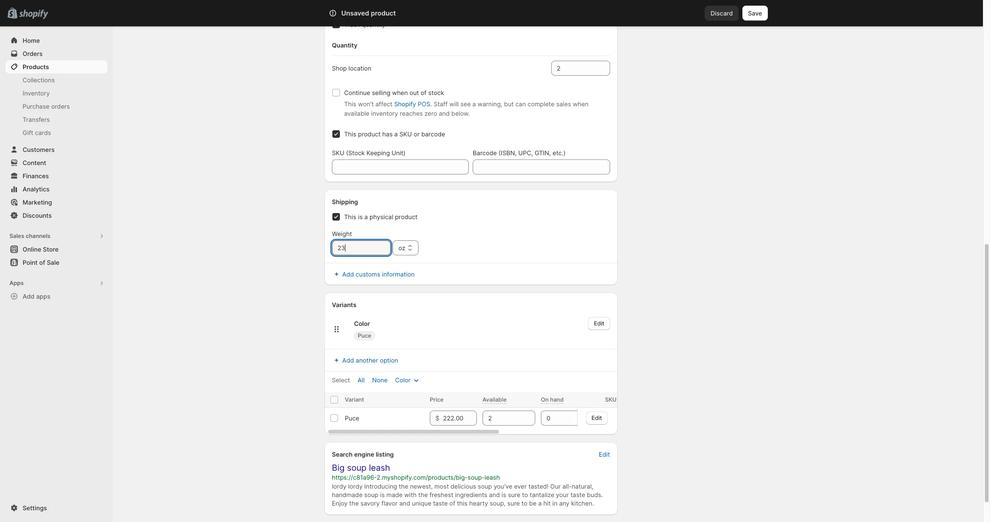Task type: vqa. For each thing, say whether or not it's contained in the screenshot.
text box
no



Task type: describe. For each thing, give the bounding box(es) containing it.
search engine listing
[[332, 451, 394, 459]]

purchase
[[23, 103, 49, 110]]

track
[[344, 21, 360, 28]]

marketing link
[[6, 196, 107, 209]]

products
[[23, 63, 49, 71]]

continue selling when out of stock
[[344, 89, 444, 97]]

shop
[[332, 65, 347, 72]]

upc,
[[518, 149, 533, 157]]

add for add apps
[[23, 293, 34, 300]]

selling
[[372, 89, 390, 97]]

finances link
[[6, 170, 107, 183]]

color inside 'dropdown button'
[[395, 377, 411, 384]]

1 vertical spatial edit
[[592, 415, 603, 422]]

add apps
[[23, 293, 50, 300]]

apps button
[[6, 277, 107, 290]]

customers
[[23, 146, 55, 154]]

hand
[[550, 396, 564, 404]]

transfers
[[23, 116, 50, 123]]

1 vertical spatial to
[[522, 500, 527, 508]]

gtin,
[[535, 149, 551, 157]]

reaches
[[400, 110, 423, 117]]

point
[[23, 259, 38, 267]]

2 vertical spatial and
[[399, 500, 410, 508]]

sales
[[9, 233, 24, 240]]

inventory
[[371, 110, 398, 117]]

1 vertical spatial puce
[[345, 415, 360, 422]]

continue
[[344, 89, 370, 97]]

barcode
[[421, 130, 445, 138]]

weight
[[332, 230, 352, 238]]

home
[[23, 37, 40, 44]]

buds.
[[587, 492, 603, 499]]

sku for sku
[[605, 396, 617, 404]]

this product has a sku or barcode
[[344, 130, 445, 138]]

this for this is a physical product
[[344, 213, 356, 221]]

0 vertical spatial sure
[[508, 492, 521, 499]]

this won't affect shopify pos
[[344, 100, 430, 108]]

barcode
[[473, 149, 497, 157]]

gift cards
[[23, 129, 51, 137]]

channels
[[26, 233, 50, 240]]

select
[[332, 377, 350, 384]]

a left physical
[[365, 213, 368, 221]]

etc.)
[[553, 149, 566, 157]]

unit)
[[392, 149, 406, 157]]

1 vertical spatial edit button
[[593, 448, 616, 461]]

0 vertical spatial edit button
[[586, 412, 608, 425]]

edit for big soup leash
[[599, 451, 610, 459]]

this
[[457, 500, 468, 508]]

variants
[[332, 301, 356, 309]]

another
[[356, 357, 378, 364]]

1 horizontal spatial inventory
[[332, 2, 360, 9]]

none
[[372, 377, 388, 384]]

enjoy
[[332, 500, 348, 508]]

unsaved product
[[341, 9, 396, 17]]

product for this
[[358, 130, 381, 138]]

.
[[430, 100, 432, 108]]

information
[[382, 271, 415, 278]]

2 vertical spatial product
[[395, 213, 418, 221]]

delicious
[[451, 483, 476, 491]]

cards
[[35, 129, 51, 137]]

save button
[[742, 6, 768, 21]]

shopify pos link
[[394, 100, 430, 108]]

in
[[552, 500, 558, 508]]

content
[[23, 159, 46, 167]]

2 vertical spatial soup
[[364, 492, 378, 499]]

online store
[[23, 246, 59, 253]]

hit
[[543, 500, 551, 508]]

add apps button
[[6, 290, 107, 303]]

discard
[[711, 9, 733, 17]]

1 vertical spatial sure
[[507, 500, 520, 508]]

any
[[559, 500, 570, 508]]

but
[[504, 100, 514, 108]]

pos
[[418, 100, 430, 108]]

warning,
[[478, 100, 503, 108]]

Weight text field
[[332, 241, 391, 256]]

gift
[[23, 129, 33, 137]]

be
[[529, 500, 537, 508]]

finances
[[23, 172, 49, 180]]

a inside "big soup leash https://c81a96-2.myshopify.com/products/big-soup-leash lordy lordy    introducing the newest, most delicious soup you've ever tasted! our all-natural, handmade soup is made with the freshest ingredients and is sure to tantalize your taste buds. enjoy the savory flavor and unique taste of this hearty soup, sure to be a hit in any kitchen."
[[538, 500, 542, 508]]

collections link
[[6, 73, 107, 87]]

collections
[[23, 76, 55, 84]]

2 horizontal spatial is
[[502, 492, 506, 499]]

track quantity
[[344, 21, 386, 28]]

see
[[461, 100, 471, 108]]

add another option
[[342, 357, 398, 364]]

0 vertical spatial puce
[[358, 332, 371, 340]]

1 vertical spatial and
[[489, 492, 500, 499]]

1 horizontal spatial leash
[[485, 474, 500, 482]]

kitchen.
[[571, 500, 594, 508]]

transfers link
[[6, 113, 107, 126]]

unsaved
[[341, 9, 369, 17]]

big
[[332, 463, 345, 473]]

barcode (isbn, upc, gtin, etc.)
[[473, 149, 566, 157]]

stock
[[428, 89, 444, 97]]

will
[[449, 100, 459, 108]]

and inside . staff will see a warning, but can complete sales when available inventory reaches zero and below.
[[439, 110, 450, 117]]

0 vertical spatial soup
[[347, 463, 367, 473]]

0 horizontal spatial when
[[392, 89, 408, 97]]

point of sale button
[[0, 256, 113, 269]]



Task type: locate. For each thing, give the bounding box(es) containing it.
color
[[354, 320, 370, 328], [395, 377, 411, 384]]

SKU (Stock Keeping Unit) text field
[[332, 160, 469, 175]]

1 horizontal spatial lordy
[[348, 483, 363, 491]]

all button
[[352, 374, 370, 387]]

puce down variant
[[345, 415, 360, 422]]

1 horizontal spatial when
[[573, 100, 589, 108]]

a left hit
[[538, 500, 542, 508]]

to left be
[[522, 500, 527, 508]]

a
[[473, 100, 476, 108], [394, 130, 398, 138], [365, 213, 368, 221], [538, 500, 542, 508]]

3 this from the top
[[344, 213, 356, 221]]

lordy down the https://c81a96- on the left bottom of the page
[[348, 483, 363, 491]]

sure down ever on the right of the page
[[508, 492, 521, 499]]

shipping
[[332, 198, 358, 206]]

is down you've
[[502, 492, 506, 499]]

edit button
[[588, 317, 610, 331]]

orders
[[23, 50, 43, 57]]

shopify
[[394, 100, 416, 108]]

1 vertical spatial taste
[[433, 500, 448, 508]]

discounts link
[[6, 209, 107, 222]]

2 vertical spatial this
[[344, 213, 356, 221]]

search up big
[[332, 451, 353, 459]]

of left this
[[450, 500, 455, 508]]

and down staff at the top left of page
[[439, 110, 450, 117]]

0 horizontal spatial inventory
[[23, 89, 50, 97]]

product
[[371, 9, 396, 17], [358, 130, 381, 138], [395, 213, 418, 221]]

settings link
[[6, 502, 107, 515]]

of inside "big soup leash https://c81a96-2.myshopify.com/products/big-soup-leash lordy lordy    introducing the newest, most delicious soup you've ever tasted! our all-natural, handmade soup is made with the freshest ingredients and is sure to tantalize your taste buds. enjoy the savory flavor and unique taste of this hearty soup, sure to be a hit in any kitchen."
[[450, 500, 455, 508]]

this up available
[[344, 100, 356, 108]]

this for this product has a sku or barcode
[[344, 130, 356, 138]]

all-
[[563, 483, 572, 491]]

a right see in the left of the page
[[473, 100, 476, 108]]

inventory inside "link"
[[23, 89, 50, 97]]

inventory link
[[6, 87, 107, 100]]

leash up you've
[[485, 474, 500, 482]]

add another option button
[[326, 354, 404, 367]]

price
[[430, 396, 444, 404]]

save
[[748, 9, 762, 17]]

add customs information button
[[326, 268, 616, 281]]

1 horizontal spatial is
[[380, 492, 385, 499]]

search for search
[[371, 9, 391, 17]]

0 vertical spatial edit
[[594, 320, 604, 327]]

1 vertical spatial sku
[[332, 149, 344, 157]]

is down introducing
[[380, 492, 385, 499]]

2 vertical spatial add
[[342, 357, 354, 364]]

add left another
[[342, 357, 354, 364]]

1 vertical spatial leash
[[485, 474, 500, 482]]

https://c81a96-
[[332, 474, 377, 482]]

affect
[[376, 100, 392, 108]]

2 vertical spatial the
[[349, 500, 359, 508]]

freshest
[[430, 492, 453, 499]]

add customs information
[[342, 271, 415, 278]]

0 vertical spatial when
[[392, 89, 408, 97]]

0 vertical spatial taste
[[571, 492, 585, 499]]

inventory up purchase
[[23, 89, 50, 97]]

lordy
[[332, 483, 346, 491], [348, 483, 363, 491]]

savory
[[361, 500, 380, 508]]

oz
[[398, 244, 405, 252]]

1 vertical spatial add
[[23, 293, 34, 300]]

product left has
[[358, 130, 381, 138]]

discard button
[[705, 6, 739, 21]]

color down the variants
[[354, 320, 370, 328]]

0 vertical spatial and
[[439, 110, 450, 117]]

sales channels button
[[6, 230, 107, 243]]

ingredients
[[455, 492, 487, 499]]

home link
[[6, 34, 107, 47]]

. staff will see a warning, but can complete sales when available inventory reaches zero and below.
[[344, 100, 589, 117]]

1 horizontal spatial the
[[399, 483, 408, 491]]

soup up the https://c81a96- on the left bottom of the page
[[347, 463, 367, 473]]

handmade
[[332, 492, 363, 499]]

all
[[358, 377, 365, 384]]

a inside . staff will see a warning, but can complete sales when available inventory reaches zero and below.
[[473, 100, 476, 108]]

2 vertical spatial sku
[[605, 396, 617, 404]]

0 vertical spatial color
[[354, 320, 370, 328]]

0 horizontal spatial is
[[358, 213, 363, 221]]

0 vertical spatial product
[[371, 9, 396, 17]]

2 horizontal spatial of
[[450, 500, 455, 508]]

1 horizontal spatial of
[[421, 89, 427, 97]]

0 horizontal spatial color
[[354, 320, 370, 328]]

1 vertical spatial of
[[39, 259, 45, 267]]

sales
[[556, 100, 571, 108]]

is left physical
[[358, 213, 363, 221]]

online store button
[[0, 243, 113, 256]]

purchase orders
[[23, 103, 70, 110]]

sku (stock keeping unit)
[[332, 149, 406, 157]]

of right out at the left of the page
[[421, 89, 427, 97]]

add left apps
[[23, 293, 34, 300]]

1 vertical spatial when
[[573, 100, 589, 108]]

1 horizontal spatial color
[[395, 377, 411, 384]]

0 vertical spatial add
[[342, 271, 354, 278]]

2 this from the top
[[344, 130, 356, 138]]

0 vertical spatial of
[[421, 89, 427, 97]]

of left sale
[[39, 259, 45, 267]]

purchase orders link
[[6, 100, 107, 113]]

products link
[[6, 60, 107, 73]]

edit for puce
[[594, 320, 604, 327]]

(stock
[[346, 149, 365, 157]]

0 horizontal spatial search
[[332, 451, 353, 459]]

zero
[[425, 110, 437, 117]]

0 horizontal spatial and
[[399, 500, 410, 508]]

0 horizontal spatial of
[[39, 259, 45, 267]]

natural,
[[572, 483, 593, 491]]

sale
[[47, 259, 59, 267]]

sales channels
[[9, 233, 50, 240]]

analytics
[[23, 186, 50, 193]]

settings
[[23, 505, 47, 512]]

and up soup,
[[489, 492, 500, 499]]

product up quantity
[[371, 9, 396, 17]]

out
[[410, 89, 419, 97]]

1 vertical spatial the
[[418, 492, 428, 499]]

keeping
[[367, 149, 390, 157]]

customers link
[[6, 143, 107, 156]]

1 vertical spatial product
[[358, 130, 381, 138]]

1 vertical spatial this
[[344, 130, 356, 138]]

newest,
[[410, 483, 433, 491]]

product for unsaved
[[371, 9, 396, 17]]

1 horizontal spatial and
[[439, 110, 450, 117]]

search for search engine listing
[[332, 451, 353, 459]]

1 vertical spatial soup
[[478, 483, 492, 491]]

edit inside dropdown button
[[594, 320, 604, 327]]

shopify image
[[19, 10, 48, 19]]

a right has
[[394, 130, 398, 138]]

options element
[[345, 415, 360, 422]]

lordy up handmade
[[332, 483, 346, 491]]

2 vertical spatial edit
[[599, 451, 610, 459]]

1 vertical spatial search
[[332, 451, 353, 459]]

$
[[436, 415, 439, 422]]

0 vertical spatial leash
[[369, 463, 390, 473]]

the down handmade
[[349, 500, 359, 508]]

search up quantity
[[371, 9, 391, 17]]

available
[[483, 396, 507, 404]]

0 horizontal spatial sku
[[332, 149, 344, 157]]

when inside . staff will see a warning, but can complete sales when available inventory reaches zero and below.
[[573, 100, 589, 108]]

0 vertical spatial to
[[522, 492, 528, 499]]

this down shipping at left
[[344, 213, 356, 221]]

0 horizontal spatial taste
[[433, 500, 448, 508]]

add left customs on the left
[[342, 271, 354, 278]]

2 horizontal spatial sku
[[605, 396, 617, 404]]

1 horizontal spatial sku
[[400, 130, 412, 138]]

taste down freshest
[[433, 500, 448, 508]]

0 vertical spatial inventory
[[332, 2, 360, 9]]

color right none
[[395, 377, 411, 384]]

1 lordy from the left
[[332, 483, 346, 491]]

when right sales
[[573, 100, 589, 108]]

sku for sku (stock keeping unit)
[[332, 149, 344, 157]]

1 this from the top
[[344, 100, 356, 108]]

store
[[43, 246, 59, 253]]

to down ever on the right of the page
[[522, 492, 528, 499]]

0 vertical spatial the
[[399, 483, 408, 491]]

point of sale link
[[6, 256, 107, 269]]

search inside button
[[371, 9, 391, 17]]

sure right soup,
[[507, 500, 520, 508]]

below.
[[451, 110, 470, 117]]

orders link
[[6, 47, 107, 60]]

of inside "button"
[[39, 259, 45, 267]]

has
[[382, 130, 393, 138]]

1 vertical spatial color
[[395, 377, 411, 384]]

big soup leash https://c81a96-2.myshopify.com/products/big-soup-leash lordy lordy    introducing the newest, most delicious soup you've ever tasted! our all-natural, handmade soup is made with the freshest ingredients and is sure to tantalize your taste buds. enjoy the savory flavor and unique taste of this hearty soup, sure to be a hit in any kitchen.
[[332, 463, 603, 508]]

product right physical
[[395, 213, 418, 221]]

this for this won't affect shopify pos
[[344, 100, 356, 108]]

point of sale
[[23, 259, 59, 267]]

puce up add another option button
[[358, 332, 371, 340]]

1 horizontal spatial taste
[[571, 492, 585, 499]]

apps
[[9, 280, 24, 287]]

orders
[[51, 103, 70, 110]]

taste down natural,
[[571, 492, 585, 499]]

and down with
[[399, 500, 410, 508]]

$ text field
[[443, 411, 477, 426]]

add for add customs information
[[342, 271, 354, 278]]

this up (stock
[[344, 130, 356, 138]]

2 lordy from the left
[[348, 483, 363, 491]]

online
[[23, 246, 41, 253]]

soup down soup-
[[478, 483, 492, 491]]

leash down listing
[[369, 463, 390, 473]]

0 vertical spatial this
[[344, 100, 356, 108]]

inventory up track
[[332, 2, 360, 9]]

staff
[[434, 100, 448, 108]]

hearty
[[469, 500, 488, 508]]

2 horizontal spatial the
[[418, 492, 428, 499]]

when up shopify
[[392, 89, 408, 97]]

the up unique
[[418, 492, 428, 499]]

0 vertical spatial sku
[[400, 130, 412, 138]]

0 horizontal spatial leash
[[369, 463, 390, 473]]

0 horizontal spatial the
[[349, 500, 359, 508]]

unique
[[412, 500, 431, 508]]

complete
[[528, 100, 555, 108]]

0 vertical spatial search
[[371, 9, 391, 17]]

1 horizontal spatial search
[[371, 9, 391, 17]]

discounts
[[23, 212, 52, 219]]

None number field
[[551, 61, 596, 76], [483, 411, 521, 426], [541, 411, 580, 426], [551, 61, 596, 76], [483, 411, 521, 426], [541, 411, 580, 426]]

Barcode (ISBN, UPC, GTIN, etc.) text field
[[473, 160, 610, 175]]

the up with
[[399, 483, 408, 491]]

listing
[[376, 451, 394, 459]]

shop location
[[332, 65, 371, 72]]

tantalize
[[530, 492, 554, 499]]

won't
[[358, 100, 374, 108]]

soup up the savory
[[364, 492, 378, 499]]

2 horizontal spatial and
[[489, 492, 500, 499]]

2 vertical spatial of
[[450, 500, 455, 508]]

0 horizontal spatial lordy
[[332, 483, 346, 491]]

add for add another option
[[342, 357, 354, 364]]

variant
[[345, 396, 364, 404]]

made
[[387, 492, 403, 499]]

marketing
[[23, 199, 52, 206]]

inventory
[[332, 2, 360, 9], [23, 89, 50, 97]]

apps
[[36, 293, 50, 300]]

1 vertical spatial inventory
[[23, 89, 50, 97]]

or
[[414, 130, 420, 138]]



